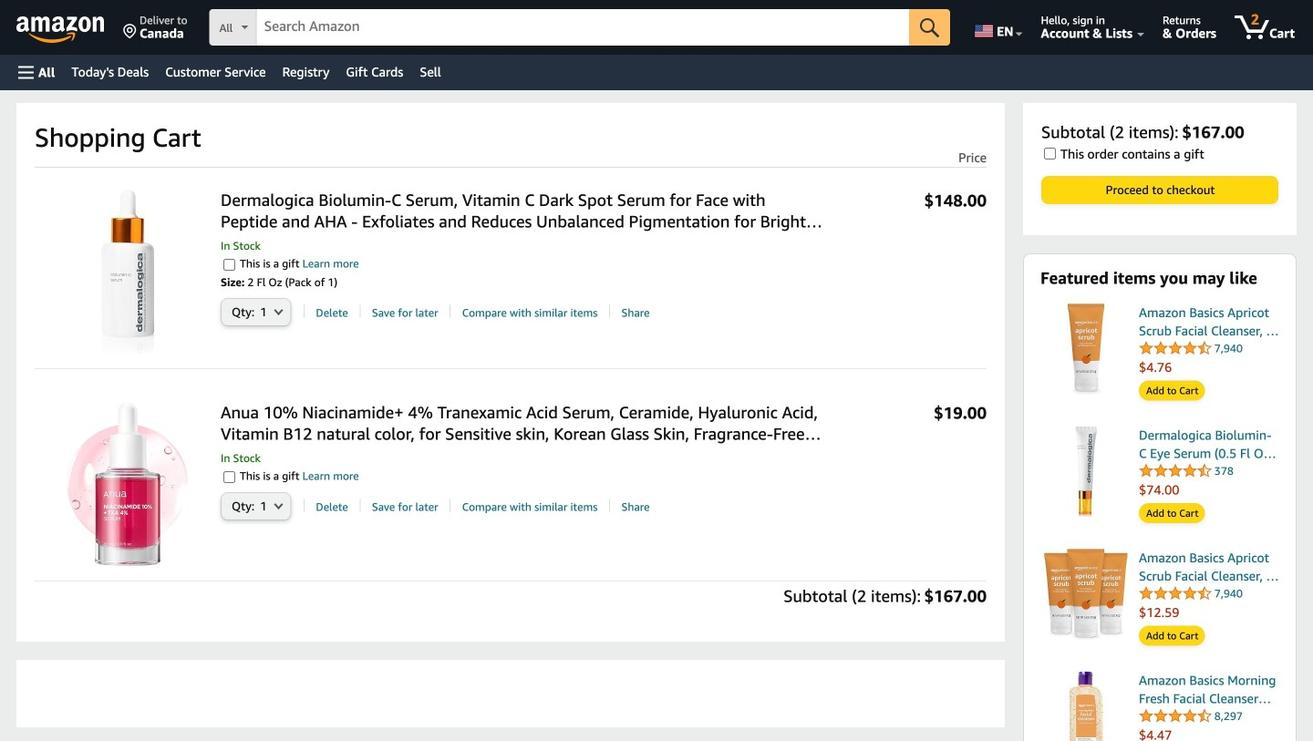 Task type: vqa. For each thing, say whether or not it's contained in the screenshot.
get
no



Task type: locate. For each thing, give the bounding box(es) containing it.
anua 10% niacinamide+ 4% tranexamic acid serum, ceramide, hyaluronic acid, vitamin b12 natural color, for sensitive skin, korean glass skin, fragrance-free (30ml /1.01 fl.oz.), opens in a new tab image
[[46, 402, 210, 567]]

dermalogica biolumin-c eye serum (0.5 fl oz) vitamin c eye serum - brightens eye area, reduces appearance of fine lines and w image
[[1041, 427, 1132, 518]]

| image right save for later dermalogica biolumin-c serum, vitamin c dark spot serum for face with peptide and aha - exfoliates and reduces unbalanced pigmentation for brighter, firmer skin, 2 fl oz submit
[[450, 305, 451, 318]]

Delete Dermalogica Biolumin-C Serum, Vitamin C Dark Spot Serum for Face with Peptide and AHA - Exfoliates and Reduces Unbalanced Pigmentation for Brighter, Firmer Skin, 2 Fl Oz submit
[[316, 305, 348, 320]]

| image right save for later anua 10% niacinamide+ 4% tranexamic acid serum, ceramide, hyaluronic acid, vitamin b12 natural color, for sensitive skin, korean glass skin, fragrance-free (30ml /1.01 fl.oz.) submit
[[450, 499, 451, 512]]

None checkbox
[[224, 259, 235, 271]]

| image
[[450, 305, 451, 318], [609, 305, 610, 318], [304, 499, 305, 512], [360, 499, 361, 512], [450, 499, 451, 512], [609, 499, 610, 512]]

| image right compare with similar items anua 10% niacinamide+ 4% tranexamic acid serum, ceramide, hyaluronic acid, vitamin b12 natural color, for sensitive skin, korean glass skin, fragrance-free (30ml /1.01 fl.oz.) submit
[[609, 499, 610, 512]]

1 horizontal spatial | image
[[360, 305, 361, 318]]

0 horizontal spatial | image
[[304, 305, 305, 318]]

Save for later Anua 10% Niacinamide+ 4% Tranexamic Acid Serum, Ceramide, Hyaluronic Acid, Vitamin B12 natural color, for Sensitive skin, Korean Glass Skin, Fragrance-Free (30ml /1.01 fl.oz.) submit
[[372, 500, 439, 514]]

| image right delete anua 10% niacinamide+ 4% tranexamic acid serum, ceramide, hyaluronic acid, vitamin b12 natural color, for sensitive skin, korean glass skin, fragrance-free (30ml /1.01 fl.oz.) submit
[[360, 499, 361, 512]]

| image
[[304, 305, 305, 318], [360, 305, 361, 318]]

| image right dropdown image
[[304, 305, 305, 318]]

None checkbox
[[1045, 148, 1057, 160], [224, 472, 235, 483], [1045, 148, 1057, 160], [224, 472, 235, 483]]

None submit
[[910, 9, 951, 46], [1043, 177, 1278, 203], [910, 9, 951, 46], [1043, 177, 1278, 203]]

Search Amazon text field
[[257, 10, 910, 45]]

| image right delete dermalogica biolumin-c serum, vitamin c dark spot serum for face with peptide and aha - exfoliates and reduces unbalanced pigmentation for brighter, firmer skin, 2 fl oz submit
[[360, 305, 361, 318]]

None search field
[[210, 9, 951, 47]]

amazon basics apricot scrub facial cleanser, 6 ounce (previously solimo) image
[[1041, 304, 1132, 395]]

Add to Cart submit
[[1141, 627, 1205, 645]]

dropdown image
[[274, 503, 284, 510]]

amazon image
[[16, 16, 105, 44]]



Task type: describe. For each thing, give the bounding box(es) containing it.
Save for later Dermalogica Biolumin-C Serum, Vitamin C Dark Spot Serum for Face with Peptide and AHA - Exfoliates and Reduces Unbalanced Pigmentation for Brighter, Firmer Skin, 2 Fl Oz submit
[[372, 305, 439, 320]]

amazon basics morning fresh facial cleanser with ginseng and vitamin c, 8 fl oz image
[[1041, 672, 1132, 742]]

Compare with similar items Dermalogica Biolumin-C Serum, Vitamin C Dark Spot Serum for Face with Peptide and AHA - Exfoliates and Reduces Unbalanced Pigmentation for Brighter, Firmer Skin, 2 Fl Oz submit
[[462, 305, 598, 320]]

1 | image from the left
[[304, 305, 305, 318]]

| image right dropdown icon
[[304, 499, 305, 512]]

navigation navigation
[[0, 0, 1314, 90]]

none search field inside navigation "navigation"
[[210, 9, 951, 47]]

2 | image from the left
[[360, 305, 361, 318]]

dropdown image
[[274, 308, 284, 316]]

Compare with similar items Anua 10% Niacinamide+ 4% Tranexamic Acid Serum, Ceramide, Hyaluronic Acid, Vitamin B12 natural color, for Sensitive skin, Korean Glass Skin, Fragrance-Free (30ml /1.01 fl.oz.) submit
[[462, 500, 598, 514]]

Delete Anua 10% Niacinamide+ 4% Tranexamic Acid Serum, Ceramide, Hyaluronic Acid, Vitamin B12 natural color, for Sensitive skin, Korean Glass Skin, Fragrance-Free (30ml /1.01 fl.oz.) submit
[[316, 500, 348, 514]]

amazon basics apricot scrub facial cleanser, 6 ounce (pack of 3) (previously solimo) image
[[1041, 549, 1132, 640]]

| image right compare with similar items dermalogica biolumin-c serum, vitamin c dark spot serum for face with peptide and aha - exfoliates and reduces unbalanced pigmentation for brighter, firmer skin, 2 fl oz submit
[[609, 305, 610, 318]]

dermalogica biolumin-c serum, vitamin c dark spot serum for face with peptide and aha - exfoliates and reduces unbalanced pigmentation for brighter, firmer skin, 2 fl oz, opens in a new tab image
[[46, 190, 210, 354]]



